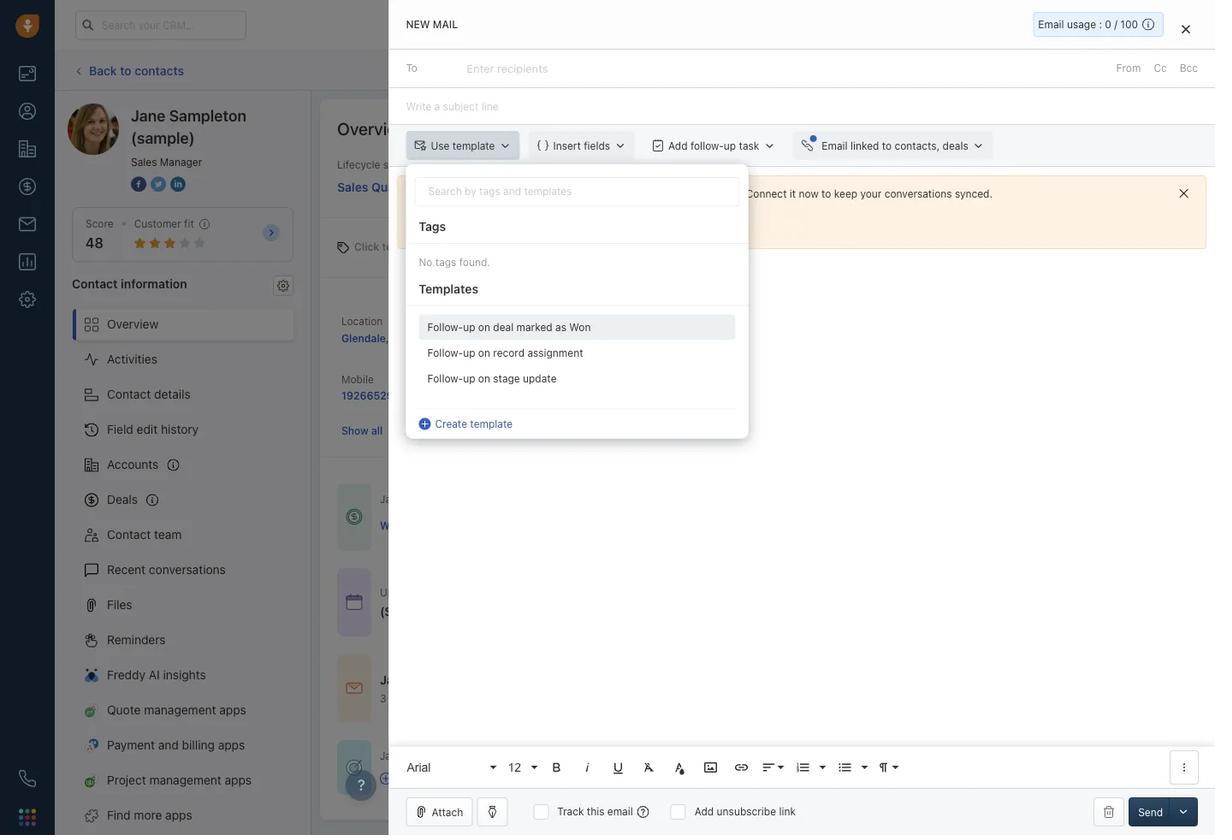 Task type: vqa. For each thing, say whether or not it's contained in the screenshot.
container_WX8MsF4aQZ5i3RN1 icon associated with Widgetz.io (sample)
no



Task type: describe. For each thing, give the bounding box(es) containing it.
customize overview
[[1083, 122, 1180, 134]]

orlandogary85@gmail.com
[[547, 188, 683, 200]]

up for follow-up on stage update
[[463, 373, 475, 385]]

usa
[[437, 332, 458, 344]]

send
[[1139, 806, 1163, 818]]

underline (⌘u) image
[[611, 760, 626, 776]]

follow- for follow-up on stage update
[[427, 373, 463, 385]]

upcoming
[[380, 586, 429, 598]]

bcc
[[1180, 62, 1198, 74]]

team
[[154, 528, 182, 542]]

more
[[134, 809, 162, 823]]

janesampleton@gmail.com
[[744, 331, 880, 343]]

days inside jane sent an email 3 days ago
[[389, 693, 412, 705]]

overview
[[1137, 122, 1180, 134]]

track this email
[[557, 806, 633, 818]]

2 vertical spatial tags
[[436, 256, 457, 268]]

you haven't connected orlandogary85@gmail.com to the crm. connect it now to keep your conversations synced.
[[433, 188, 993, 200]]

italic (⌘i) image
[[580, 760, 595, 776]]

add for add to a sequence
[[396, 773, 416, 785]]

at inside upcoming meeting on mon 13 nov, 2023 from 23:30 to wed 15 nov, 2023 at 00:00 (sample) meeting - final discussion about the deal
[[740, 586, 750, 598]]

a
[[432, 773, 438, 785]]

update
[[523, 373, 557, 385]]

deal inside button
[[1101, 65, 1121, 77]]

field edit history
[[107, 422, 199, 437]]

1 horizontal spatial qualified
[[889, 183, 933, 195]]

contact information
[[72, 276, 187, 290]]

any
[[471, 750, 488, 762]]

manager
[[160, 156, 202, 168]]

sales for sales owner
[[543, 374, 569, 386]]

of
[[458, 750, 468, 762]]

email for email usage : 0 / 100
[[1039, 18, 1064, 30]]

use
[[431, 140, 450, 152]]

widgetz.io (sample)
[[380, 519, 482, 531]]

1 vertical spatial overview
[[107, 317, 159, 331]]

mobile 19266529503
[[342, 374, 414, 402]]

mon
[[489, 586, 510, 598]]

interested
[[769, 183, 820, 195]]

attach
[[432, 806, 463, 818]]

insert link (⌘k) image
[[734, 760, 749, 776]]

accounts for accounts widgetz.io (sample)
[[543, 314, 588, 326]]

customize overview button
[[1058, 116, 1190, 140]]

email linked to contacts, deals
[[822, 140, 969, 152]]

to inside button
[[882, 140, 892, 152]]

now
[[799, 188, 819, 200]]

widgetz.io inside accounts widgetz.io (sample)
[[543, 331, 597, 343]]

show
[[342, 425, 369, 437]]

Search by tags and templates search field
[[424, 182, 731, 200]]

contacts,
[[895, 140, 940, 152]]

sequence.
[[518, 750, 568, 762]]

align image
[[761, 760, 777, 776]]

template for use template
[[453, 140, 495, 152]]

add for add deal
[[1079, 65, 1098, 77]]

1 vertical spatial deal
[[493, 321, 514, 333]]

sales manager
[[131, 156, 202, 168]]

apps for quote management apps
[[219, 703, 246, 717]]

on for follow-up on deal marked as won
[[478, 321, 490, 333]]

it
[[790, 188, 796, 200]]

create template
[[435, 418, 513, 430]]

back
[[89, 63, 117, 77]]

new mail
[[406, 18, 458, 30]]

0 horizontal spatial qualified
[[371, 180, 423, 194]]

edit
[[137, 422, 158, 437]]

negotiation / lost link
[[963, 179, 1076, 199]]

the inside upcoming meeting on mon 13 nov, 2023 from 23:30 to wed 15 nov, 2023 at 00:00 (sample) meeting - final discussion about the deal
[[623, 605, 642, 619]]

link
[[779, 806, 796, 818]]

sequence
[[440, 773, 488, 785]]

insert
[[553, 140, 581, 152]]

sent
[[411, 673, 436, 687]]

add to a sequence
[[396, 773, 488, 785]]

find
[[107, 809, 131, 823]]

contacts
[[135, 63, 184, 77]]

status
[[508, 159, 540, 171]]

more misc image
[[1177, 760, 1192, 776]]

on for follow-up on stage update
[[478, 373, 490, 385]]

sales owner
[[543, 374, 601, 386]]

usage
[[1067, 18, 1097, 30]]

(sample)
[[380, 605, 433, 619]]

as
[[556, 321, 567, 333]]

emails
[[744, 314, 775, 326]]

1 vertical spatial conversations
[[149, 563, 226, 577]]

click
[[354, 241, 379, 253]]

quote
[[107, 703, 141, 717]]

widgetz.io (sample) link for jane's open deals
[[380, 518, 482, 532]]

paragraph format image
[[876, 760, 891, 776]]

twitter circled image
[[151, 175, 166, 193]]

1 vertical spatial email
[[608, 806, 633, 818]]

fit
[[184, 218, 194, 230]]

accounts widgetz.io (sample)
[[543, 314, 645, 343]]

container_wx8msf4aqz5i3rn1 image for (sample) meeting - final discussion about the deal
[[346, 594, 363, 611]]

to
[[406, 62, 418, 74]]

field
[[107, 422, 133, 437]]

email for email linked to contacts, deals
[[822, 140, 848, 152]]

mng settings image
[[277, 280, 289, 292]]

mobile
[[342, 374, 374, 386]]

deal inside upcoming meeting on mon 13 nov, 2023 from 23:30 to wed 15 nov, 2023 at 00:00 (sample) meeting - final discussion about the deal
[[645, 605, 669, 619]]

freddy ai insights
[[107, 668, 206, 682]]

apps for find more apps
[[165, 809, 192, 823]]

management for quote
[[144, 703, 216, 717]]

application containing arial
[[389, 258, 1216, 788]]

close image
[[1182, 24, 1191, 34]]

clear formatting image
[[641, 760, 657, 776]]

lost
[[1053, 183, 1074, 195]]

create template link
[[435, 418, 513, 430]]

synced.
[[955, 188, 993, 200]]

/ inside button
[[1046, 183, 1050, 195]]

interested link
[[736, 179, 849, 199]]

management for project
[[149, 773, 222, 788]]

assignment
[[528, 347, 583, 359]]

days inside created at 12 days ago
[[758, 390, 782, 402]]

from
[[1117, 62, 1141, 74]]

phone image
[[19, 770, 36, 788]]

email button
[[519, 56, 580, 85]]

created
[[744, 374, 782, 386]]

:
[[1099, 18, 1102, 30]]

qualified link
[[849, 178, 963, 200]]

to left a
[[419, 773, 429, 785]]

email image
[[1046, 18, 1058, 32]]

about
[[587, 605, 620, 619]]

glendale,
[[342, 332, 389, 344]]

new for new
[[559, 183, 581, 195]]

up for follow-up on record assignment
[[463, 347, 475, 359]]

conversations inside dialog
[[885, 188, 952, 200]]

history
[[161, 422, 199, 437]]

email for email
[[544, 65, 570, 77]]

apps right billing
[[218, 738, 245, 752]]

(sample) for sampleton
[[131, 128, 195, 147]]

project
[[107, 773, 146, 788]]

keep
[[834, 188, 858, 200]]

meeting
[[436, 605, 482, 619]]

this
[[587, 806, 605, 818]]

1 2023 from the left
[[552, 586, 577, 598]]

contact for contact details
[[107, 387, 151, 402]]

48 button
[[86, 235, 103, 251]]

jane for jane sent an email 3 days ago
[[380, 673, 408, 687]]

location glendale, arizona, usa
[[342, 315, 458, 344]]

contact details
[[107, 387, 191, 402]]

follow- for follow-up on record assignment
[[427, 347, 463, 359]]

0 horizontal spatial widgetz.io
[[380, 519, 434, 531]]

0 horizontal spatial deals
[[442, 494, 467, 506]]



Task type: locate. For each thing, give the bounding box(es) containing it.
1 vertical spatial (sample)
[[600, 331, 645, 343]]

1 vertical spatial widgetz.io (sample) link
[[380, 518, 482, 532]]

nov, right the 13
[[527, 586, 549, 598]]

to right linked
[[882, 140, 892, 152]]

container_wx8msf4aqz5i3rn1 image left the arial
[[380, 773, 392, 785]]

up up follow-up on stage update
[[463, 347, 475, 359]]

overview
[[337, 118, 410, 138], [107, 317, 159, 331]]

stage up "sales qualified lead" link
[[383, 159, 410, 171]]

add inside the add to a sequence link
[[396, 773, 416, 785]]

1 follow- from the top
[[427, 321, 463, 333]]

container_wx8msf4aqz5i3rn1 image for jane's open deals
[[346, 509, 363, 526]]

ordered list image
[[796, 760, 811, 776]]

0 horizontal spatial at
[[740, 586, 750, 598]]

customer fit
[[134, 218, 194, 230]]

follow-up on stage update
[[427, 373, 557, 385]]

email inside email button
[[544, 65, 570, 77]]

deals right open
[[442, 494, 467, 506]]

1 vertical spatial management
[[149, 773, 222, 788]]

1 vertical spatial widgetz.io
[[380, 519, 434, 531]]

ago inside created at 12 days ago
[[785, 390, 803, 402]]

up left task
[[724, 140, 736, 152]]

on left 'record' at the left top
[[478, 347, 490, 359]]

/
[[1115, 18, 1118, 30], [1046, 183, 1050, 195]]

0 horizontal spatial email
[[456, 673, 487, 687]]

list box
[[406, 211, 761, 404]]

linkedin circled image
[[170, 175, 186, 193]]

accounts up assignment on the left top of page
[[543, 314, 588, 326]]

(sample) up sales manager
[[131, 128, 195, 147]]

1 vertical spatial 12
[[508, 761, 521, 774]]

12 down the created
[[744, 390, 756, 402]]

1 vertical spatial contact
[[107, 387, 151, 402]]

1 vertical spatial accounts
[[107, 458, 159, 472]]

container_wx8msf4aqz5i3rn1 image
[[346, 594, 363, 611], [346, 680, 363, 697], [380, 773, 392, 785]]

2 container_wx8msf4aqz5i3rn1 image from the top
[[346, 759, 363, 776]]

deals
[[107, 493, 138, 507]]

2 horizontal spatial sales
[[543, 374, 569, 386]]

1 vertical spatial deals
[[442, 494, 467, 506]]

lead
[[426, 180, 454, 194]]

(sample) for widgetz.io
[[600, 331, 645, 343]]

email
[[456, 673, 487, 687], [608, 806, 633, 818]]

0 vertical spatial management
[[144, 703, 216, 717]]

0 vertical spatial stage
[[383, 159, 410, 171]]

deal down wed
[[645, 605, 669, 619]]

template right the use
[[453, 140, 495, 152]]

container_wx8msf4aqz5i3rn1 image for jane is not part of any sales sequence.
[[346, 759, 363, 776]]

1 horizontal spatial ago
[[785, 390, 803, 402]]

0 horizontal spatial widgetz.io (sample) link
[[380, 518, 482, 532]]

management
[[144, 703, 216, 717], [149, 773, 222, 788]]

0 vertical spatial deal
[[1101, 65, 1121, 77]]

1 vertical spatial ago
[[415, 693, 433, 705]]

arial button
[[401, 751, 499, 785]]

2 horizontal spatial (sample)
[[600, 331, 645, 343]]

add inside the add deal button
[[1079, 65, 1098, 77]]

0 vertical spatial accounts
[[543, 314, 588, 326]]

0 vertical spatial follow-
[[427, 321, 463, 333]]

1 horizontal spatial widgetz.io
[[543, 331, 597, 343]]

fields
[[584, 140, 610, 152]]

stage inside list box
[[493, 373, 520, 385]]

0 vertical spatial at
[[785, 374, 795, 386]]

dialog containing tags
[[389, 0, 1216, 835]]

(sample) inside accounts widgetz.io (sample)
[[600, 331, 645, 343]]

new inside dialog
[[406, 18, 430, 30]]

2023
[[552, 586, 577, 598], [712, 586, 737, 598]]

add deal button
[[1053, 56, 1130, 85]]

2 vertical spatial jane
[[380, 750, 403, 762]]

email inside email linked to contacts, deals button
[[822, 140, 848, 152]]

deal up 'follow-up on record assignment'
[[493, 321, 514, 333]]

container_wx8msf4aqz5i3rn1 image left upcoming
[[346, 594, 363, 611]]

add follow-up task
[[669, 140, 760, 152]]

add left from
[[1079, 65, 1098, 77]]

add
[[1079, 65, 1098, 77], [669, 140, 688, 152], [396, 773, 416, 785], [695, 806, 714, 818]]

jane left is
[[380, 750, 403, 762]]

all
[[371, 425, 383, 437]]

tags right no
[[436, 256, 457, 268]]

at inside created at 12 days ago
[[785, 374, 795, 386]]

2 nov, from the left
[[688, 586, 709, 598]]

0 vertical spatial 12
[[744, 390, 756, 402]]

jane inside jane sampleton (sample)
[[131, 106, 166, 125]]

3
[[380, 693, 387, 705]]

container_wx8msf4aqz5i3rn1 image for 3 days ago
[[346, 680, 363, 697]]

0 vertical spatial widgetz.io
[[543, 331, 597, 343]]

add for add unsubscribe link
[[695, 806, 714, 818]]

details
[[154, 387, 191, 402]]

1 horizontal spatial days
[[758, 390, 782, 402]]

insights
[[163, 668, 206, 682]]

to inside upcoming meeting on mon 13 nov, 2023 from 23:30 to wed 15 nov, 2023 at 00:00 (sample) meeting - final discussion about the deal
[[637, 586, 646, 598]]

tags
[[419, 220, 446, 234], [417, 241, 439, 253], [436, 256, 457, 268]]

(sample)
[[131, 128, 195, 147], [600, 331, 645, 343], [437, 519, 482, 531]]

container_wx8msf4aqz5i3rn1 image inside the add to a sequence link
[[380, 773, 392, 785]]

0 vertical spatial template
[[453, 140, 495, 152]]

2023 left 00:00
[[712, 586, 737, 598]]

an
[[439, 673, 453, 687]]

2 vertical spatial follow-
[[427, 373, 463, 385]]

1 horizontal spatial deals
[[943, 140, 969, 152]]

template inside dropdown button
[[453, 140, 495, 152]]

00:00
[[753, 586, 781, 598]]

track
[[557, 806, 584, 818]]

deals right contacts,
[[943, 140, 969, 152]]

jane inside jane sent an email 3 days ago
[[380, 673, 408, 687]]

contact
[[72, 276, 118, 290], [107, 387, 151, 402], [107, 528, 151, 542]]

1 horizontal spatial nov,
[[688, 586, 709, 598]]

1 horizontal spatial stage
[[493, 373, 520, 385]]

recent conversations
[[107, 563, 226, 577]]

no tags found.
[[419, 256, 490, 268]]

wed
[[649, 586, 671, 598]]

follow- for follow-up on deal marked as won
[[427, 321, 463, 333]]

sales for sales manager
[[131, 156, 157, 168]]

qualified right your
[[889, 183, 933, 195]]

2 vertical spatial container_wx8msf4aqz5i3rn1 image
[[380, 773, 392, 785]]

/ right 0
[[1115, 18, 1118, 30]]

0 vertical spatial (sample)
[[131, 128, 195, 147]]

upcoming meeting on mon 13 nov, 2023 from 23:30 to wed 15 nov, 2023 at 00:00 (sample) meeting - final discussion about the deal
[[380, 586, 781, 619]]

jane up 3
[[380, 673, 408, 687]]

email right this
[[608, 806, 633, 818]]

back to contacts
[[89, 63, 184, 77]]

new left the mail
[[406, 18, 430, 30]]

final
[[494, 605, 519, 619]]

1 vertical spatial at
[[740, 586, 750, 598]]

unsubscribe
[[717, 806, 776, 818]]

0 vertical spatial widgetz.io (sample) link
[[543, 331, 645, 343]]

2023 up discussion
[[552, 586, 577, 598]]

tags down you on the left top
[[419, 220, 446, 234]]

add
[[395, 241, 414, 253]]

meeting
[[432, 586, 472, 598]]

accounts up the deals
[[107, 458, 159, 472]]

(sample) down open
[[437, 519, 482, 531]]

jane for jane sampleton (sample)
[[131, 106, 166, 125]]

1 horizontal spatial 12
[[744, 390, 756, 402]]

apps up the payment and billing apps
[[219, 703, 246, 717]]

up down 'follow-up on record assignment'
[[463, 373, 475, 385]]

1 vertical spatial email
[[544, 65, 570, 77]]

-
[[486, 605, 491, 619]]

widgetz.io up assignment on the left top of page
[[543, 331, 597, 343]]

template right create
[[470, 418, 513, 430]]

application
[[389, 258, 1216, 788]]

container_wx8msf4aqz5i3rn1 image left is
[[346, 759, 363, 776]]

new down insert
[[559, 183, 581, 195]]

tags up no
[[417, 241, 439, 253]]

1 vertical spatial /
[[1046, 183, 1050, 195]]

template
[[453, 140, 495, 152], [470, 418, 513, 430]]

marked
[[517, 321, 553, 333]]

contact for contact team
[[107, 528, 151, 542]]

management up the payment and billing apps
[[144, 703, 216, 717]]

Enter recipients text field
[[467, 55, 552, 82]]

show all
[[342, 425, 383, 437]]

owner
[[572, 374, 601, 386]]

payment
[[107, 738, 155, 752]]

ago down janesampleton@gmail.com
[[785, 390, 803, 402]]

to right back
[[120, 63, 132, 77]]

0 horizontal spatial (sample)
[[131, 128, 195, 147]]

0 horizontal spatial overview
[[107, 317, 159, 331]]

insert fields button
[[529, 131, 635, 160]]

days right 3
[[389, 693, 412, 705]]

0 horizontal spatial accounts
[[107, 458, 159, 472]]

stage down 'follow-up on record assignment'
[[493, 373, 520, 385]]

0 vertical spatial container_wx8msf4aqz5i3rn1 image
[[346, 509, 363, 526]]

create
[[435, 418, 467, 430]]

0 vertical spatial email
[[456, 673, 487, 687]]

to left add
[[382, 241, 392, 253]]

12 inside dropdown button
[[508, 761, 521, 774]]

email left linked
[[822, 140, 848, 152]]

0 vertical spatial ago
[[785, 390, 803, 402]]

add deal
[[1079, 65, 1121, 77]]

1 horizontal spatial the
[[699, 188, 714, 200]]

add down is
[[396, 773, 416, 785]]

part
[[435, 750, 455, 762]]

conversations right your
[[885, 188, 952, 200]]

widgetz.io (sample) link down open
[[380, 518, 482, 532]]

ago inside jane sent an email 3 days ago
[[415, 693, 433, 705]]

back to contacts link
[[72, 57, 185, 84]]

janesampleton@gmail.com link
[[744, 329, 880, 346]]

sales qualified lead link
[[337, 172, 469, 196]]

0 horizontal spatial /
[[1046, 183, 1050, 195]]

sales up facebook circled icon
[[131, 156, 157, 168]]

Write a subject line text field
[[389, 88, 1216, 124]]

add unsubscribe link
[[695, 806, 796, 818]]

deals inside button
[[943, 140, 969, 152]]

up for follow-up on deal marked as won
[[463, 321, 475, 333]]

1 vertical spatial the
[[623, 605, 642, 619]]

1 horizontal spatial conversations
[[885, 188, 952, 200]]

to inside 'link'
[[120, 63, 132, 77]]

(sample) inside jane sampleton (sample)
[[131, 128, 195, 147]]

email usage : 0 / 100
[[1039, 18, 1138, 30]]

follow-
[[691, 140, 724, 152]]

apps for project management apps
[[225, 773, 252, 788]]

payment and billing apps
[[107, 738, 245, 752]]

mail
[[433, 18, 458, 30]]

template for create template
[[470, 418, 513, 430]]

0 horizontal spatial new
[[406, 18, 430, 30]]

follow-up on record assignment
[[427, 347, 583, 359]]

accounts for accounts
[[107, 458, 159, 472]]

group inside list box
[[419, 306, 736, 391]]

1 vertical spatial jane
[[380, 673, 408, 687]]

accounts inside accounts widgetz.io (sample)
[[543, 314, 588, 326]]

0 horizontal spatial 2023
[[552, 586, 577, 598]]

freshworks switcher image
[[19, 809, 36, 826]]

arial
[[407, 761, 431, 774]]

sales down assignment on the left top of page
[[543, 374, 569, 386]]

0 horizontal spatial deal
[[493, 321, 514, 333]]

2 vertical spatial contact
[[107, 528, 151, 542]]

conversations down team
[[149, 563, 226, 577]]

3 follow- from the top
[[427, 373, 463, 385]]

on down 'follow-up on record assignment'
[[478, 373, 490, 385]]

1 container_wx8msf4aqz5i3rn1 image from the top
[[346, 509, 363, 526]]

contact down 48 button
[[72, 276, 118, 290]]

new link
[[508, 178, 622, 200]]

phone element
[[10, 762, 45, 796]]

2 horizontal spatial deal
[[1101, 65, 1121, 77]]

13
[[513, 586, 525, 598]]

to left wed
[[637, 586, 646, 598]]

customize
[[1083, 122, 1135, 134]]

contact for contact information
[[72, 276, 118, 290]]

0 horizontal spatial the
[[623, 605, 642, 619]]

2 2023 from the left
[[712, 586, 737, 598]]

Search your CRM... text field
[[75, 11, 247, 40]]

template inside 'link'
[[470, 418, 513, 430]]

on left the mon
[[474, 586, 486, 598]]

1 vertical spatial sales
[[337, 180, 368, 194]]

nov, right 15
[[688, 586, 709, 598]]

1 horizontal spatial 2023
[[712, 586, 737, 598]]

0 vertical spatial tags
[[419, 220, 446, 234]]

/ left lost
[[1046, 183, 1050, 195]]

email up insert
[[544, 65, 570, 77]]

0 vertical spatial the
[[699, 188, 714, 200]]

12 inside created at 12 days ago
[[744, 390, 756, 402]]

0 horizontal spatial 12
[[508, 761, 521, 774]]

2 vertical spatial deal
[[645, 605, 669, 619]]

2 vertical spatial sales
[[543, 374, 569, 386]]

contact up recent
[[107, 528, 151, 542]]

widgetz.io (sample) link up assignment on the left top of page
[[543, 331, 645, 343]]

2 horizontal spatial email
[[1039, 18, 1064, 30]]

48
[[86, 235, 103, 251]]

lifecycle
[[337, 159, 380, 171]]

0 vertical spatial /
[[1115, 18, 1118, 30]]

new for new mail
[[406, 18, 430, 30]]

unordered list image
[[838, 760, 853, 776]]

1 vertical spatial container_wx8msf4aqz5i3rn1 image
[[346, 680, 363, 697]]

on up 'follow-up on record assignment'
[[478, 321, 490, 333]]

jane
[[131, 106, 166, 125], [380, 673, 408, 687], [380, 750, 403, 762]]

1 nov, from the left
[[527, 586, 549, 598]]

0 horizontal spatial nov,
[[527, 586, 549, 598]]

customer
[[134, 218, 181, 230]]

overview up lifecycle stage
[[337, 118, 410, 138]]

qualified
[[371, 180, 423, 194], [889, 183, 933, 195]]

1 vertical spatial container_wx8msf4aqz5i3rn1 image
[[346, 759, 363, 776]]

0 vertical spatial overview
[[337, 118, 410, 138]]

0 horizontal spatial ago
[[415, 693, 433, 705]]

container_wx8msf4aqz5i3rn1 image left widgetz.io (sample)
[[346, 509, 363, 526]]

qualified down lifecycle stage
[[371, 180, 423, 194]]

email left usage
[[1039, 18, 1064, 30]]

email right an
[[456, 673, 487, 687]]

1 horizontal spatial deal
[[645, 605, 669, 619]]

the down the 23:30
[[623, 605, 642, 619]]

jane's open deals
[[380, 494, 467, 506]]

0 horizontal spatial stage
[[383, 159, 410, 171]]

2 follow- from the top
[[427, 347, 463, 359]]

templates
[[419, 281, 479, 296]]

bold (⌘b) image
[[549, 760, 564, 776]]

at left 00:00
[[740, 586, 750, 598]]

widgetz.io down jane's
[[380, 519, 434, 531]]

find more apps
[[107, 809, 192, 823]]

1 horizontal spatial /
[[1115, 18, 1118, 30]]

0 vertical spatial jane
[[131, 106, 166, 125]]

0 vertical spatial new
[[406, 18, 430, 30]]

not
[[417, 750, 433, 762]]

1 vertical spatial new
[[559, 183, 581, 195]]

container_wx8msf4aqz5i3rn1 image
[[346, 509, 363, 526], [346, 759, 363, 776]]

1 vertical spatial days
[[389, 693, 412, 705]]

up right usa
[[463, 321, 475, 333]]

0 vertical spatial conversations
[[885, 188, 952, 200]]

on inside upcoming meeting on mon 13 nov, 2023 from 23:30 to wed 15 nov, 2023 at 00:00 (sample) meeting - final discussion about the deal
[[474, 586, 486, 598]]

add for add follow-up task
[[669, 140, 688, 152]]

overview up the 'activities'
[[107, 317, 159, 331]]

files
[[107, 598, 132, 612]]

glendale, arizona, usa link
[[342, 332, 458, 344]]

1 vertical spatial follow-
[[427, 347, 463, 359]]

add left unsubscribe
[[695, 806, 714, 818]]

email inside jane sent an email 3 days ago
[[456, 673, 487, 687]]

1 horizontal spatial (sample)
[[437, 519, 482, 531]]

2 vertical spatial (sample)
[[437, 519, 482, 531]]

group
[[419, 306, 736, 391]]

attach button
[[406, 798, 473, 827]]

1 vertical spatial stage
[[493, 373, 520, 385]]

1 horizontal spatial overview
[[337, 118, 410, 138]]

contact down the 'activities'
[[107, 387, 151, 402]]

jane down contacts
[[131, 106, 166, 125]]

insert image (⌘p) image
[[703, 760, 719, 776]]

days
[[758, 390, 782, 402], [389, 693, 412, 705]]

widgetz.io (sample) link
[[543, 331, 645, 343], [380, 518, 482, 532]]

1 vertical spatial tags
[[417, 241, 439, 253]]

on for upcoming meeting on mon 13 nov, 2023 from 23:30 to wed 15 nov, 2023 at 00:00 (sample) meeting - final discussion about the deal
[[474, 586, 486, 598]]

0 vertical spatial days
[[758, 390, 782, 402]]

list box containing tags
[[406, 211, 761, 404]]

add left follow-
[[669, 140, 688, 152]]

sales for sales qualified lead
[[337, 180, 368, 194]]

0 horizontal spatial email
[[544, 65, 570, 77]]

dialog
[[389, 0, 1216, 835]]

task
[[739, 140, 760, 152]]

apps right more
[[165, 809, 192, 823]]

container_wx8msf4aqz5i3rn1 image left 3
[[346, 680, 363, 697]]

group containing follow-up on deal marked as won
[[419, 306, 736, 391]]

insert fields
[[553, 140, 610, 152]]

location
[[342, 315, 383, 327]]

ago
[[785, 390, 803, 402], [415, 693, 433, 705]]

jane for jane is not part of any sales sequence.
[[380, 750, 403, 762]]

0 vertical spatial container_wx8msf4aqz5i3rn1 image
[[346, 594, 363, 611]]

interested button
[[736, 179, 849, 199]]

on for follow-up on record assignment
[[478, 347, 490, 359]]

ago down "sent"
[[415, 693, 433, 705]]

1 horizontal spatial email
[[608, 806, 633, 818]]

1 vertical spatial template
[[470, 418, 513, 430]]

19266529503
[[342, 390, 414, 402]]

ai
[[149, 668, 160, 682]]

12 right any
[[508, 761, 521, 774]]

100
[[1121, 18, 1138, 30]]

reminders
[[107, 633, 166, 647]]

sales down lifecycle
[[337, 180, 368, 194]]

use template
[[431, 140, 495, 152]]

0 vertical spatial email
[[1039, 18, 1064, 30]]

1 horizontal spatial accounts
[[543, 314, 588, 326]]

the
[[699, 188, 714, 200], [623, 605, 642, 619]]

widgetz.io (sample) link for accounts
[[543, 331, 645, 343]]

0 vertical spatial sales
[[131, 156, 157, 168]]

freddy
[[107, 668, 146, 682]]

days down the created
[[758, 390, 782, 402]]

at right the created
[[785, 374, 795, 386]]

(sample) right the won
[[600, 331, 645, 343]]

apps down the payment and billing apps
[[225, 773, 252, 788]]

to left 'crm.'
[[686, 188, 696, 200]]

facebook circled image
[[131, 175, 146, 193]]

2 vertical spatial email
[[822, 140, 848, 152]]

management down the payment and billing apps
[[149, 773, 222, 788]]

deal down 0
[[1101, 65, 1121, 77]]

to right now
[[822, 188, 832, 200]]

0 horizontal spatial conversations
[[149, 563, 226, 577]]

the left 'crm.'
[[699, 188, 714, 200]]

text color image
[[672, 760, 688, 776]]



